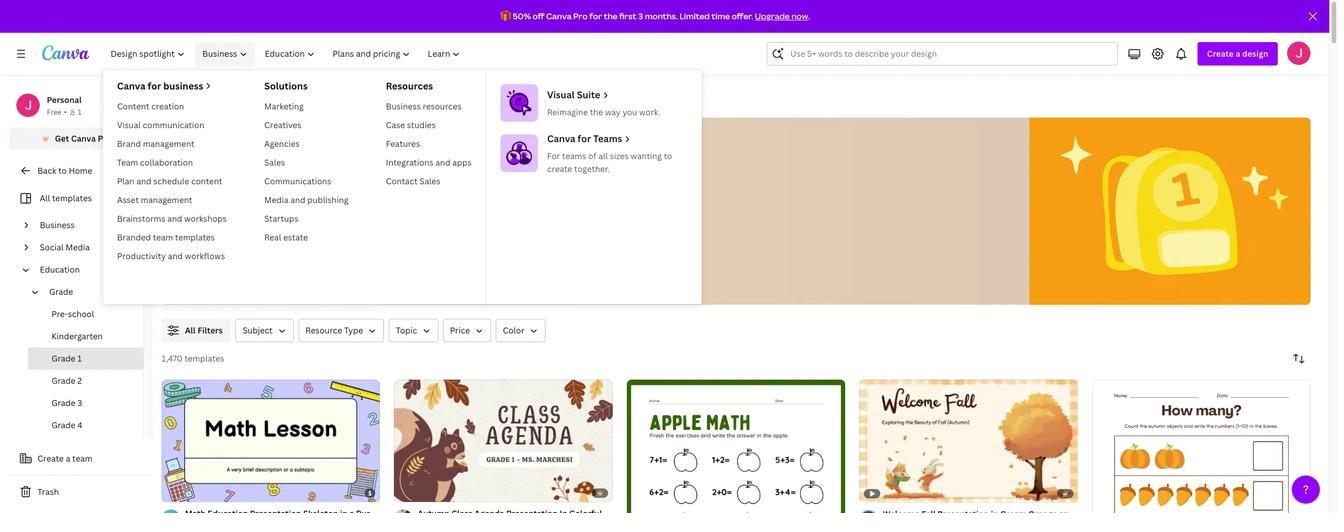 Task type: locate. For each thing, give the bounding box(es) containing it.
1 of 14
[[170, 489, 193, 497], [403, 489, 426, 497]]

a for team
[[66, 453, 70, 464]]

create for create a design
[[1208, 48, 1234, 59]]

design left the 'james peterson' image
[[1243, 48, 1269, 59]]

management down visual communication link on the top
[[143, 138, 195, 149]]

1 horizontal spatial 1 of 14 link
[[394, 380, 613, 503]]

features
[[386, 138, 420, 149]]

0 vertical spatial management
[[143, 138, 195, 149]]

0 horizontal spatial 14
[[185, 489, 193, 497]]

visual up brand
[[117, 119, 141, 131]]

sales link
[[260, 153, 353, 172]]

2 14 from the left
[[418, 489, 426, 497]]

1 horizontal spatial to
[[664, 150, 673, 162]]

business
[[202, 48, 237, 59], [386, 101, 421, 112], [40, 220, 75, 231]]

studies
[[407, 119, 436, 131]]

business
[[163, 80, 203, 93]]

0 vertical spatial create
[[1208, 48, 1234, 59]]

1 horizontal spatial create
[[1208, 48, 1234, 59]]

2 horizontal spatial business
[[386, 101, 421, 112]]

management down plan and schedule content
[[141, 194, 192, 206]]

14
[[185, 489, 193, 497], [418, 489, 426, 497]]

productivity
[[117, 251, 166, 262]]

0 vertical spatial a
[[1236, 48, 1241, 59]]

0 vertical spatial design
[[1243, 48, 1269, 59]]

1 vertical spatial pro
[[98, 133, 111, 144]]

1 horizontal spatial media
[[264, 194, 289, 206]]

create inside button
[[37, 453, 64, 464]]

team inside 'link'
[[153, 232, 173, 243]]

media inside "link"
[[66, 242, 90, 253]]

and right plan
[[137, 176, 151, 187]]

all filters
[[185, 325, 223, 336]]

brainstorms
[[117, 213, 165, 224]]

pro right off
[[574, 11, 588, 22]]

0 horizontal spatial all
[[40, 193, 50, 204]]

0 horizontal spatial a
[[66, 453, 70, 464]]

1 vertical spatial visual
[[117, 119, 141, 131]]

autumn counting worksheet in brown and orange illustrative style image
[[1092, 380, 1311, 514]]

1 horizontal spatial 3
[[638, 11, 643, 22]]

0 horizontal spatial 1 of 14 link
[[162, 380, 380, 503]]

next
[[395, 222, 414, 235]]

1 vertical spatial the
[[590, 107, 603, 118]]

the
[[604, 11, 618, 22], [590, 107, 603, 118]]

your
[[372, 222, 392, 235]]

canva right get
[[71, 133, 96, 144]]

agencies
[[264, 138, 300, 149]]

1 14 from the left
[[185, 489, 193, 497]]

media down business link
[[66, 242, 90, 253]]

and down the branded team templates 'link' in the top of the page
[[168, 251, 183, 262]]

0 horizontal spatial design
[[417, 222, 446, 235]]

sales down agencies
[[264, 157, 285, 168]]

back to home
[[37, 165, 92, 176]]

grade 1
[[289, 91, 319, 102], [52, 353, 82, 364]]

home
[[162, 91, 185, 102], [69, 165, 92, 176]]

1 horizontal spatial visual
[[547, 88, 575, 101]]

social
[[40, 242, 64, 253]]

create a team button
[[9, 447, 152, 471]]

color button
[[496, 319, 546, 343]]

and for apps
[[436, 157, 451, 168]]

sales down integrations and apps link
[[420, 176, 441, 187]]

productivity and workflows
[[117, 251, 225, 262]]

grade 3
[[52, 398, 82, 409]]

0 vertical spatial visual
[[547, 88, 575, 101]]

1 horizontal spatial pro
[[574, 11, 588, 22]]

2 vertical spatial business
[[40, 220, 75, 231]]

upgrade now button
[[755, 11, 809, 22]]

0 vertical spatial to
[[664, 150, 673, 162]]

communications link
[[260, 172, 353, 191]]

and left apps
[[436, 157, 451, 168]]

0 horizontal spatial pro
[[98, 133, 111, 144]]

1 horizontal spatial a
[[1236, 48, 1241, 59]]

business resources link
[[381, 97, 477, 116]]

visual up reimagine
[[547, 88, 575, 101]]

templates
[[253, 186, 349, 211], [52, 193, 92, 204], [308, 222, 354, 235], [175, 232, 215, 243], [185, 353, 224, 364]]

create inside dropdown button
[[1208, 48, 1234, 59]]

0 horizontal spatial the
[[590, 107, 603, 118]]

0 horizontal spatial grade 1
[[52, 353, 82, 364]]

back
[[37, 165, 56, 176]]

upgrade
[[755, 11, 790, 22]]

0 horizontal spatial sales
[[264, 157, 285, 168]]

team down grade 4 link
[[72, 453, 92, 464]]

0 horizontal spatial media
[[66, 242, 90, 253]]

integrations and apps link
[[381, 153, 477, 172]]

14 for math education presentation skeleton in a purple white black lined style image
[[185, 489, 193, 497]]

subject
[[243, 325, 273, 336]]

to right the back
[[58, 165, 67, 176]]

1,470
[[162, 353, 183, 364]]

1 horizontal spatial team
[[153, 232, 173, 243]]

brand management link
[[112, 135, 232, 153]]

0 vertical spatial pro
[[574, 11, 588, 22]]

kindergarten
[[52, 331, 103, 342]]

1 vertical spatial business
[[386, 101, 421, 112]]

1 horizontal spatial home
[[162, 91, 185, 102]]

management for brand management
[[143, 138, 195, 149]]

for
[[590, 11, 602, 22], [148, 80, 161, 93], [578, 132, 591, 145], [356, 222, 369, 235]]

grade 4
[[52, 420, 82, 431]]

1 vertical spatial sales
[[420, 176, 441, 187]]

1 horizontal spatial all
[[185, 325, 196, 336]]

1 horizontal spatial grade 1
[[289, 91, 319, 102]]

contact
[[386, 176, 418, 187]]

of for autumn class agenda presentation in colorful playful style image
[[408, 489, 416, 497]]

creatives
[[264, 119, 302, 131]]

and down 'communications'
[[291, 194, 305, 206]]

business up business at the left
[[202, 48, 237, 59]]

None search field
[[767, 42, 1119, 66]]

1 horizontal spatial 14
[[418, 489, 426, 497]]

canva up for
[[547, 132, 576, 145]]

team
[[153, 232, 173, 243], [72, 453, 92, 464]]

0 horizontal spatial team
[[72, 453, 92, 464]]

integrations and apps
[[386, 157, 472, 168]]

resource
[[306, 325, 342, 336]]

all for all templates
[[40, 193, 50, 204]]

1 horizontal spatial business
[[202, 48, 237, 59]]

2 horizontal spatial of
[[589, 150, 597, 162]]

grade 1 up creatives link
[[289, 91, 319, 102]]

brand
[[117, 138, 141, 149]]

all down the back
[[40, 193, 50, 204]]

1 vertical spatial all
[[185, 325, 196, 336]]

asset
[[117, 194, 139, 206]]

1 vertical spatial team
[[72, 453, 92, 464]]

management
[[143, 138, 195, 149], [141, 194, 192, 206]]

all inside button
[[185, 325, 196, 336]]

canva for business
[[117, 80, 203, 93]]

reimagine the way you work.
[[547, 107, 661, 118]]

all left filters
[[185, 325, 196, 336]]

1 horizontal spatial of
[[408, 489, 416, 497]]

to right wanting
[[664, 150, 673, 162]]

1
[[315, 91, 319, 102], [78, 107, 82, 117], [242, 186, 249, 211], [301, 222, 306, 235], [77, 353, 82, 364], [170, 489, 173, 497], [403, 489, 406, 497]]

the left "first" at the left of page
[[604, 11, 618, 22]]

business menu
[[103, 70, 702, 305]]

0 vertical spatial team
[[153, 232, 173, 243]]

to
[[664, 150, 673, 162], [58, 165, 67, 176]]

contact sales
[[386, 176, 441, 187]]

Search search field
[[791, 43, 1111, 65]]

3 up 4 at the bottom left
[[77, 398, 82, 409]]

branded
[[117, 232, 151, 243]]

0 horizontal spatial create
[[37, 453, 64, 464]]

and down asset management link
[[167, 213, 182, 224]]

math education presentation skeleton in a purple white black lined style image
[[162, 380, 380, 503]]

branded team templates
[[117, 232, 215, 243]]

media inside business menu
[[264, 194, 289, 206]]

visual
[[547, 88, 575, 101], [117, 119, 141, 131]]

0 vertical spatial grade 1
[[289, 91, 319, 102]]

0 horizontal spatial home
[[69, 165, 92, 176]]

media and publishing
[[264, 194, 349, 206]]

design right next
[[417, 222, 446, 235]]

0 horizontal spatial visual
[[117, 119, 141, 131]]

0 horizontal spatial 1 of 14
[[170, 489, 193, 497]]

green fun apple math worksheet image
[[627, 380, 846, 514]]

teams
[[562, 150, 587, 162]]

1 horizontal spatial design
[[1243, 48, 1269, 59]]

1 vertical spatial a
[[66, 453, 70, 464]]

0 vertical spatial the
[[604, 11, 618, 22]]

1 vertical spatial create
[[37, 453, 64, 464]]

top level navigation element
[[103, 42, 702, 305]]

1 vertical spatial to
[[58, 165, 67, 176]]

pro left brand
[[98, 133, 111, 144]]

media and publishing link
[[260, 191, 353, 210]]

sales
[[264, 157, 285, 168], [420, 176, 441, 187]]

3 right "first" at the left of page
[[638, 11, 643, 22]]

grade 4 link
[[28, 415, 143, 437]]

all filters button
[[162, 319, 231, 343]]

communication
[[143, 119, 204, 131]]

real estate
[[264, 232, 308, 243]]

and
[[436, 157, 451, 168], [137, 176, 151, 187], [291, 194, 305, 206], [167, 213, 182, 224], [168, 251, 183, 262]]

2 1 of 14 from the left
[[403, 489, 426, 497]]

1 horizontal spatial 1 of 14
[[403, 489, 426, 497]]

business button
[[195, 42, 255, 66]]

schedule
[[153, 176, 189, 187]]

media up startups
[[264, 194, 289, 206]]

1,470 templates
[[162, 353, 224, 364]]

1 vertical spatial 3
[[77, 398, 82, 409]]

a inside button
[[66, 453, 70, 464]]

1 vertical spatial management
[[141, 194, 192, 206]]

case
[[386, 119, 405, 131]]

a
[[1236, 48, 1241, 59], [66, 453, 70, 464]]

0 vertical spatial media
[[264, 194, 289, 206]]

and for publishing
[[291, 194, 305, 206]]

business up social on the left top
[[40, 220, 75, 231]]

case studies
[[386, 119, 436, 131]]

for teams of all sizes wanting to create together.
[[547, 150, 673, 175]]

grade 1 up grade 2
[[52, 353, 82, 364]]

1 1 of 14 from the left
[[170, 489, 193, 497]]

the left way
[[590, 107, 603, 118]]

communications
[[264, 176, 331, 187]]

pre-school link
[[28, 303, 143, 326]]

0 vertical spatial business
[[202, 48, 237, 59]]

🎁 50% off canva pro for the first 3 months. limited time offer. upgrade now .
[[501, 11, 810, 22]]

integrations
[[386, 157, 434, 168]]

0 horizontal spatial of
[[175, 489, 184, 497]]

$
[[368, 490, 372, 498]]

business up case studies
[[386, 101, 421, 112]]

1 of 14 link
[[394, 380, 613, 503], [162, 380, 380, 503]]

pro
[[574, 11, 588, 22], [98, 133, 111, 144]]

time
[[712, 11, 730, 22]]

1 vertical spatial media
[[66, 242, 90, 253]]

business inside popup button
[[202, 48, 237, 59]]

team collaboration link
[[112, 153, 232, 172]]

team up productivity and workflows
[[153, 232, 173, 243]]

design inside dropdown button
[[1243, 48, 1269, 59]]

1 horizontal spatial the
[[604, 11, 618, 22]]

0 vertical spatial all
[[40, 193, 50, 204]]

school
[[68, 309, 94, 320]]

plan
[[117, 176, 135, 187]]

and inside 'link'
[[137, 176, 151, 187]]

a inside dropdown button
[[1236, 48, 1241, 59]]



Task type: describe. For each thing, give the bounding box(es) containing it.
and for workshops
[[167, 213, 182, 224]]

teams
[[593, 132, 622, 145]]

0 horizontal spatial business
[[40, 220, 75, 231]]

create for create a team
[[37, 453, 64, 464]]

templates inside 'link'
[[175, 232, 215, 243]]

work.
[[640, 107, 661, 118]]

suite
[[577, 88, 601, 101]]

creation
[[151, 101, 184, 112]]

for left your
[[356, 222, 369, 235]]

for up the teams
[[578, 132, 591, 145]]

the inside business menu
[[590, 107, 603, 118]]

for left "first" at the left of page
[[590, 11, 602, 22]]

canva right off
[[546, 11, 572, 22]]

productivity and workflows link
[[112, 247, 232, 266]]

14 for autumn class agenda presentation in colorful playful style image
[[418, 489, 426, 497]]

visual communication link
[[112, 116, 232, 135]]

resources
[[386, 80, 433, 93]]

all for all filters
[[185, 325, 196, 336]]

case studies link
[[381, 116, 477, 135]]

creatives link
[[260, 116, 353, 135]]

startups link
[[260, 210, 353, 228]]

1 vertical spatial design
[[417, 222, 446, 235]]

pre-school
[[52, 309, 94, 320]]

brainstorms and workshops link
[[112, 210, 232, 228]]

for up content creation on the left top
[[148, 80, 161, 93]]

management for asset management
[[141, 194, 192, 206]]

grade 1 templates
[[180, 186, 349, 211]]

trash link
[[9, 481, 152, 504]]

0 vertical spatial home
[[162, 91, 185, 102]]

real estate link
[[260, 228, 353, 247]]

way
[[605, 107, 621, 118]]

home link
[[162, 90, 185, 103]]

grade 2
[[52, 375, 82, 386]]

0 vertical spatial sales
[[264, 157, 285, 168]]

🎁
[[501, 11, 511, 22]]

content creation link
[[112, 97, 232, 116]]

browse high quality grade 1 templates for your next design
[[180, 222, 446, 235]]

workflows
[[185, 251, 225, 262]]

4
[[77, 420, 82, 431]]

contact sales link
[[381, 172, 477, 191]]

create
[[547, 163, 572, 175]]

canva up content
[[117, 80, 146, 93]]

1 of 14 for autumn class agenda presentation in colorful playful style image
[[403, 489, 426, 497]]

personal
[[47, 94, 82, 105]]

visual for visual suite
[[547, 88, 575, 101]]

of inside for teams of all sizes wanting to create together.
[[589, 150, 597, 162]]

sizes
[[610, 150, 629, 162]]

resource type button
[[299, 319, 384, 343]]

filters
[[198, 325, 223, 336]]

high
[[216, 222, 235, 235]]

james peterson image
[[1288, 42, 1311, 65]]

features link
[[381, 135, 477, 153]]

team inside button
[[72, 453, 92, 464]]

create a team
[[37, 453, 92, 464]]

offer.
[[732, 11, 754, 22]]

canva for business link
[[117, 80, 227, 93]]

reimagine
[[547, 107, 588, 118]]

estate
[[283, 232, 308, 243]]

content
[[191, 176, 222, 187]]

get canva pro button
[[9, 128, 152, 150]]

trash
[[37, 487, 59, 498]]

browse
[[180, 222, 214, 235]]

canva inside 'button'
[[71, 133, 96, 144]]

price
[[450, 325, 470, 336]]

education
[[40, 264, 80, 275]]

pro inside 'button'
[[98, 133, 111, 144]]

wanting
[[631, 150, 662, 162]]

grade inside button
[[49, 286, 73, 297]]

price button
[[443, 319, 491, 343]]

and for workflows
[[168, 251, 183, 262]]

1 1 of 14 link from the left
[[394, 380, 613, 503]]

apps
[[453, 157, 472, 168]]

social media link
[[35, 237, 136, 259]]

create a design
[[1208, 48, 1269, 59]]

1 of 14 for math education presentation skeleton in a purple white black lined style image
[[170, 489, 193, 497]]

pre-
[[52, 309, 68, 320]]

color
[[503, 325, 525, 336]]

•
[[64, 107, 67, 117]]

all templates
[[40, 193, 92, 204]]

0 horizontal spatial 3
[[77, 398, 82, 409]]

Sort by button
[[1288, 347, 1311, 371]]

business inside menu
[[386, 101, 421, 112]]

team collaboration
[[117, 157, 193, 168]]

resource type
[[306, 325, 363, 336]]

of for math education presentation skeleton in a purple white black lined style image
[[175, 489, 184, 497]]

free
[[47, 107, 62, 117]]

education link
[[35, 259, 136, 281]]

1 horizontal spatial sales
[[420, 176, 441, 187]]

autumn class agenda presentation in colorful playful style image
[[394, 380, 613, 503]]

marketing
[[264, 101, 304, 112]]

create a design button
[[1198, 42, 1278, 66]]

visual for visual communication
[[117, 119, 141, 131]]

topic button
[[389, 319, 438, 343]]

get canva pro
[[55, 133, 111, 144]]

grade button
[[45, 281, 136, 303]]

0 vertical spatial 3
[[638, 11, 643, 22]]

1 vertical spatial home
[[69, 165, 92, 176]]

2 1 of 14 link from the left
[[162, 380, 380, 503]]

a for design
[[1236, 48, 1241, 59]]

50%
[[513, 11, 531, 22]]

1 vertical spatial grade 1
[[52, 353, 82, 364]]

together.
[[574, 163, 610, 175]]

and for schedule
[[137, 176, 151, 187]]

to inside for teams of all sizes wanting to create together.
[[664, 150, 673, 162]]

agencies link
[[260, 135, 353, 153]]

0 horizontal spatial to
[[58, 165, 67, 176]]

you
[[623, 107, 638, 118]]

real
[[264, 232, 281, 243]]

now
[[792, 11, 809, 22]]

kindergarten link
[[28, 326, 143, 348]]

limited
[[680, 11, 710, 22]]

startups
[[264, 213, 298, 224]]

all
[[599, 150, 608, 162]]



Task type: vqa. For each thing, say whether or not it's contained in the screenshot.
bottom Business
yes



